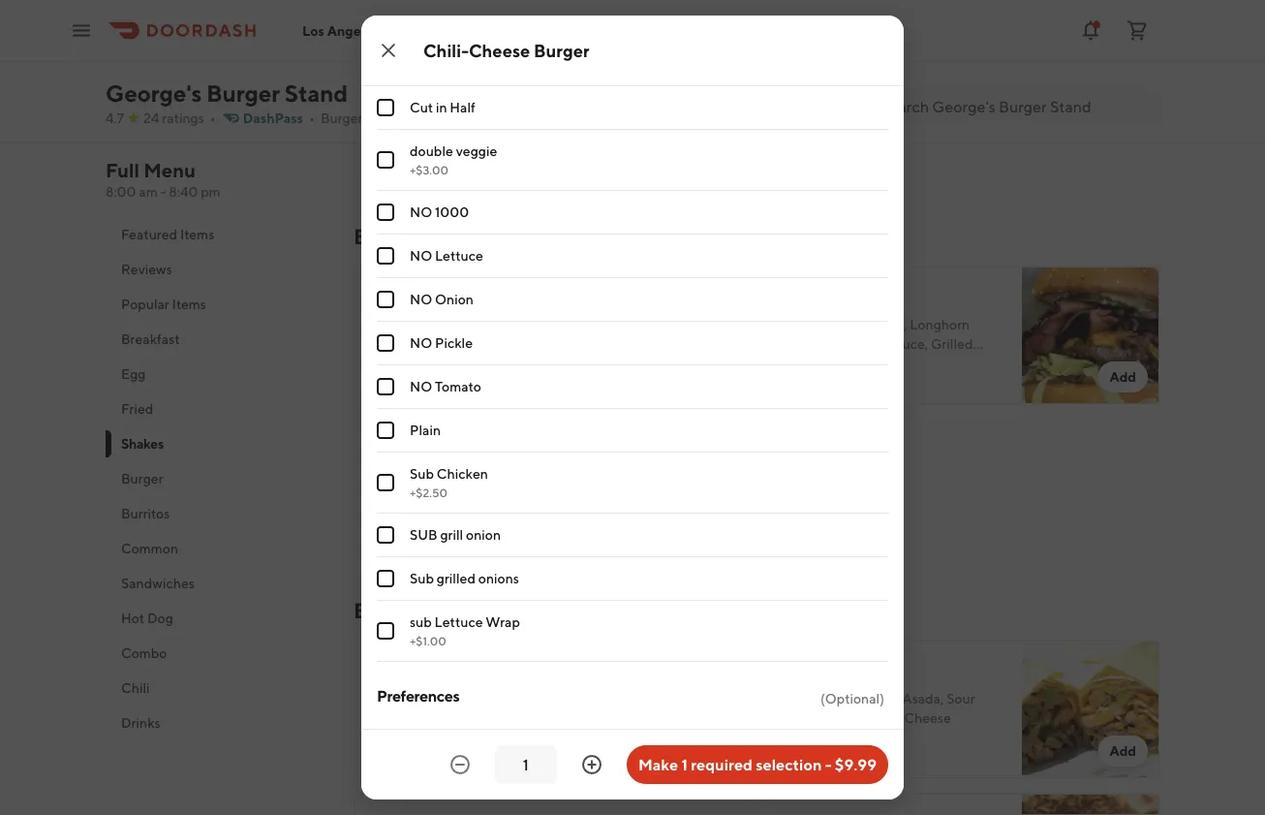 Task type: describe. For each thing, give the bounding box(es) containing it.
longhorn inside pastrami, beef patty, longhorn cheese, pickle, lettuce, grilled onions& dijon mustard
[[910, 316, 970, 332]]

1
[[682, 755, 688, 774]]

dijon
[[836, 355, 869, 371]]

combo
[[121, 645, 167, 661]]

4.7
[[106, 110, 124, 126]]

chili-cheese burger
[[424, 40, 590, 61]]

or
[[369, 749, 382, 765]]

lettuce for no
[[435, 248, 483, 264]]

pastrami
[[439, 38, 493, 54]]

los angeles button
[[302, 23, 394, 39]]

island
[[406, 355, 443, 371]]

sub lettuce wrap +$1.00
[[410, 614, 520, 647]]

in
[[436, 99, 447, 115]]

$5.00
[[369, 119, 408, 135]]

burger inside dialog
[[534, 40, 590, 61]]

1000 inside georges burger 100% angus beef patty, onions, tomato, pickle, iceberg lettuce, 1000 island
[[369, 355, 403, 371]]

burritos inside button
[[121, 505, 170, 521]]

24
[[144, 110, 159, 126]]

$9.99 inside the make 1 required selection - $9.99 button
[[835, 755, 877, 774]]

fried button
[[106, 392, 330, 426]]

onions, inside georges burger 100% angus beef patty, onions, tomato, pickle, iceberg lettuce, 1000 island
[[519, 316, 567, 332]]

dog
[[147, 610, 173, 626]]

sandwiches button
[[106, 566, 330, 601]]

guacamole,
[[828, 710, 902, 726]]

Sub grilled onions checkbox
[[377, 570, 394, 587]]

onions
[[479, 570, 519, 586]]

NO Pickle checkbox
[[377, 334, 394, 352]]

cheese, for flour
[[369, 710, 420, 726]]

open menu image
[[70, 19, 93, 42]]

2
[[455, 110, 462, 126]]

patty, inside chili-cheese burger 100% certified angus beef patty, chili, onions, longhorn cheese $9.99
[[539, 470, 574, 486]]

browns,
[[456, 710, 506, 726]]

choice
[[429, 729, 470, 745]]

add pastrami +$2.50
[[410, 38, 493, 72]]

plain
[[410, 422, 441, 438]]

featured
[[121, 226, 177, 242]]

add special instructions button
[[377, 712, 889, 765]]

no for no tomato
[[410, 378, 432, 394]]

fried
[[121, 401, 153, 417]]

burritos button
[[106, 496, 330, 531]]

add for breakfast burrito image
[[699, 743, 726, 759]]

SUB grill onion checkbox
[[377, 526, 394, 544]]

items for popular items
[[172, 296, 206, 312]]

tomato,
[[369, 336, 419, 352]]

dashpass •
[[243, 110, 315, 126]]

reviews
[[121, 261, 172, 277]]

full menu 8:00 am - 8:40 pm
[[106, 159, 221, 200]]

angus inside georges burger 100% angus beef patty, onions, tomato, pickle, iceberg lettuce, 1000 island
[[407, 316, 446, 332]]

increase quantity by 1 image
[[580, 753, 604, 776]]

burger button
[[106, 461, 330, 496]]

beef inside pastrami, beef patty, longhorn cheese, pickle, lettuce, grilled onions& dijon mustard
[[840, 316, 869, 332]]

quesadilla image
[[1022, 794, 1160, 815]]

ratings
[[162, 110, 204, 126]]

add button for burger
[[1098, 361, 1148, 392]]

selection
[[756, 755, 822, 774]]

chili,
[[369, 489, 401, 505]]

breakfast inside button
[[121, 331, 180, 347]]

george's burger stand
[[106, 79, 348, 107]]

double veggie +$3.00
[[410, 143, 497, 176]]

patty, inside georges burger 100% angus beef patty, onions, tomato, pickle, iceberg lettuce, 1000 island
[[481, 316, 517, 332]]

hot dog
[[121, 610, 173, 626]]

california burrito image
[[1022, 641, 1160, 778]]

no for no lettuce
[[410, 248, 432, 264]]

add inside button
[[377, 729, 407, 748]]

no tomato
[[410, 378, 481, 394]]

cheese inside french fries, carne asada, sour cream, guacamole, cheese $11.99
[[904, 710, 951, 726]]

add button for burritos
[[1098, 736, 1148, 767]]

items for featured items
[[180, 226, 214, 242]]

100% inside chili-cheese burger 100% certified angus beef patty, chili, onions, longhorn cheese $9.99
[[369, 470, 404, 486]]

hot dog button
[[106, 601, 330, 636]]

am
[[139, 184, 158, 200]]

add for "pastrami burger" "image"
[[1110, 369, 1137, 385]]

shake image
[[612, 46, 749, 183]]

burger down no 1000 checkbox
[[354, 224, 418, 249]]

add special instructions
[[377, 729, 548, 748]]

popular items
[[121, 296, 206, 312]]

beef inside georges burger 100% angus beef patty, onions, tomato, pickle, iceberg lettuce, 1000 island
[[449, 316, 478, 332]]

of
[[473, 729, 485, 745]]

sausage
[[533, 729, 585, 745]]

no 1000
[[410, 204, 469, 220]]

sandwiches
[[121, 575, 195, 591]]

onion
[[435, 291, 474, 307]]

hash
[[422, 710, 454, 726]]

• for 24 ratings •
[[210, 110, 216, 126]]

- for 1
[[825, 755, 832, 774]]

with
[[369, 729, 396, 745]]

common button
[[106, 531, 330, 566]]

scrambled
[[453, 690, 519, 706]]

chili-cheese burger image
[[612, 420, 749, 557]]

+$2.50 for add
[[410, 58, 448, 72]]

burger inside georges burger 100% angus beef patty, onions, tomato, pickle, iceberg lettuce, 1000 island
[[430, 291, 477, 310]]

NO Onion checkbox
[[377, 291, 394, 308]]

wrap
[[486, 614, 520, 630]]

1 vertical spatial shakes
[[121, 436, 164, 452]]

popular
[[121, 296, 169, 312]]

lettuce for sub
[[435, 614, 483, 630]]

shake
[[369, 90, 411, 108]]

flour
[[369, 690, 402, 706]]

make
[[639, 755, 679, 774]]

drinks button
[[106, 706, 330, 740]]

+$1.00
[[410, 634, 447, 647]]

double
[[410, 143, 453, 159]]

sub grilled onions
[[410, 570, 519, 586]]

+$3.00
[[410, 163, 449, 176]]

french
[[780, 690, 824, 706]]

sub grill onion
[[410, 527, 501, 543]]

Current quantity is 1 number field
[[507, 754, 546, 775]]

breakfast burrito image
[[612, 641, 749, 778]]

no for no pickle
[[410, 335, 432, 351]]

100% inside georges burger 100% angus beef patty, onions, tomato, pickle, iceberg lettuce, 1000 island
[[369, 316, 404, 332]]

(optional)
[[821, 690, 885, 706]]

drinks
[[121, 715, 161, 731]]

notification bell image
[[1080, 19, 1103, 42]]

eggs,
[[522, 690, 556, 706]]

required
[[691, 755, 753, 774]]



Task type: vqa. For each thing, say whether or not it's contained in the screenshot.
Cheese inside FRENCH FRIES, CARNE ASADA, SOUR CREAM, GUACAMOLE, CHEESE $11.99
yes



Task type: locate. For each thing, give the bounding box(es) containing it.
salsa
[[508, 710, 540, 726]]

chili-
[[424, 40, 469, 61], [369, 444, 407, 463]]

cheese up onions
[[517, 489, 564, 505]]

0 vertical spatial $9.99
[[369, 512, 405, 528]]

stand
[[285, 79, 348, 107]]

burger inside button
[[121, 471, 163, 486]]

longhorn down chicken
[[454, 489, 514, 505]]

1 sub from the top
[[410, 466, 434, 482]]

instructions
[[465, 729, 548, 748]]

1 horizontal spatial shakes
[[354, 3, 421, 28]]

shakes down fried
[[121, 436, 164, 452]]

Cut in Half checkbox
[[377, 99, 394, 116]]

0 horizontal spatial •
[[210, 110, 216, 126]]

breakfast down popular
[[121, 331, 180, 347]]

menu
[[144, 159, 196, 182]]

no for no 1000
[[410, 204, 432, 220]]

patty, up mustard
[[872, 316, 908, 332]]

popular items button
[[106, 287, 330, 322]]

- inside full menu 8:00 am - 8:40 pm
[[160, 184, 166, 200]]

grilled
[[437, 570, 476, 586]]

1000 inside chili-cheese burger dialog
[[435, 204, 469, 220]]

0 horizontal spatial 1000
[[369, 355, 403, 371]]

add
[[410, 38, 436, 54], [1110, 369, 1137, 385], [377, 729, 407, 748], [699, 743, 726, 759], [1110, 743, 1137, 759]]

cheese down asada,
[[904, 710, 951, 726]]

no
[[410, 204, 432, 220], [410, 248, 432, 264], [410, 291, 432, 307], [410, 335, 432, 351], [410, 378, 432, 394]]

reviews button
[[106, 252, 330, 287]]

0 horizontal spatial -
[[160, 184, 166, 200]]

• down 'george's burger stand'
[[210, 110, 216, 126]]

- right am
[[160, 184, 166, 200]]

lettuce, right "iceberg"
[[515, 336, 567, 352]]

- for menu
[[160, 184, 166, 200]]

half
[[450, 99, 476, 115]]

group
[[377, 0, 889, 662]]

0 vertical spatial $11.99
[[780, 359, 818, 375]]

Item Search search field
[[881, 96, 1145, 117]]

featured items
[[121, 226, 214, 242]]

cheese, up onions&
[[780, 336, 830, 352]]

sour
[[947, 690, 976, 706]]

longhorn inside chili-cheese burger 100% certified angus beef patty, chili, onions, longhorn cheese $9.99
[[454, 489, 514, 505]]

burger right pastrami
[[534, 40, 590, 61]]

angus right certified
[[465, 470, 504, 486]]

longhorn
[[910, 316, 970, 332], [454, 489, 514, 505]]

+$2.50 down chicken
[[410, 486, 448, 499]]

no lettuce
[[410, 248, 483, 264]]

preferences
[[377, 687, 460, 705]]

add for california burrito image
[[1110, 743, 1137, 759]]

0 vertical spatial burritos
[[121, 505, 170, 521]]

0 horizontal spatial angus
[[407, 316, 446, 332]]

cut in half
[[410, 99, 476, 115]]

cheese, inside flour tortilla, scrambled eggs, cheese, hash browns, salsa roja with your choice of bacon, sausage or chorizo
[[369, 710, 420, 726]]

common
[[121, 540, 178, 556]]

1 vertical spatial cheese,
[[369, 710, 420, 726]]

asada,
[[903, 690, 944, 706]]

sub inside sub chicken +$2.50
[[410, 466, 434, 482]]

1 vertical spatial angus
[[465, 470, 504, 486]]

None checkbox
[[377, 47, 394, 64], [377, 151, 394, 169], [377, 622, 394, 640], [377, 47, 394, 64], [377, 151, 394, 169], [377, 622, 394, 640]]

2 lettuce from the top
[[435, 614, 483, 630]]

+$2.50 inside add pastrami +$2.50
[[410, 58, 448, 72]]

shakes up close chili-cheese burger icon
[[354, 3, 421, 28]]

lettuce up "onion"
[[435, 248, 483, 264]]

sub left chicken
[[410, 466, 434, 482]]

1 vertical spatial 1000
[[369, 355, 403, 371]]

2 no from the top
[[410, 248, 432, 264]]

1 lettuce, from the left
[[515, 336, 567, 352]]

angus inside chili-cheese burger 100% certified angus beef patty, chili, onions, longhorn cheese $9.99
[[465, 470, 504, 486]]

$9.99 down chili, at the left
[[369, 512, 405, 528]]

georges burger 100% angus beef patty, onions, tomato, pickle, iceberg lettuce, 1000 island
[[369, 291, 567, 371]]

0 horizontal spatial onions,
[[404, 489, 452, 505]]

angus up no pickle
[[407, 316, 446, 332]]

0 horizontal spatial chili-
[[369, 444, 407, 463]]

lettuce, inside georges burger 100% angus beef patty, onions, tomato, pickle, iceberg lettuce, 1000 island
[[515, 336, 567, 352]]

shakes
[[354, 3, 421, 28], [121, 436, 164, 452]]

0 horizontal spatial pickle,
[[422, 336, 463, 352]]

+$2.50 down pastrami
[[410, 58, 448, 72]]

1 vertical spatial items
[[172, 296, 206, 312]]

no right no 1000 checkbox
[[410, 204, 432, 220]]

- right selection at bottom right
[[825, 755, 832, 774]]

pastrami,
[[780, 316, 837, 332]]

angeles
[[327, 23, 379, 39]]

0 vertical spatial items
[[180, 226, 214, 242]]

1 lettuce from the top
[[435, 248, 483, 264]]

items inside button
[[172, 296, 206, 312]]

1 horizontal spatial chili-
[[424, 40, 469, 61]]

1 horizontal spatial 1000
[[435, 204, 469, 220]]

add inside add pastrami +$2.50
[[410, 38, 436, 54]]

0 horizontal spatial burritos
[[121, 505, 170, 521]]

beef right chicken
[[507, 470, 536, 486]]

group inside chili-cheese burger dialog
[[377, 0, 889, 662]]

burritos up common
[[121, 505, 170, 521]]

no down island
[[410, 378, 432, 394]]

1 horizontal spatial longhorn
[[910, 316, 970, 332]]

3 • from the left
[[441, 110, 447, 126]]

items up reviews button
[[180, 226, 214, 242]]

make 1 required selection - $9.99 button
[[627, 745, 889, 784]]

sub for sub grilled onions
[[410, 570, 434, 586]]

cheese,
[[780, 336, 830, 352], [369, 710, 420, 726]]

0 horizontal spatial $9.99
[[369, 512, 405, 528]]

sub
[[410, 527, 438, 543]]

1 vertical spatial burritos
[[354, 598, 429, 623]]

• down stand
[[309, 110, 315, 126]]

1 horizontal spatial onions,
[[519, 316, 567, 332]]

beef
[[449, 316, 478, 332], [840, 316, 869, 332], [507, 470, 536, 486]]

chili-cheese burger dialog
[[361, 0, 904, 800]]

sub for sub chicken +$2.50
[[410, 466, 434, 482]]

+$2.50 for sub
[[410, 486, 448, 499]]

100% up chili, at the left
[[369, 470, 404, 486]]

8:00
[[106, 184, 136, 200]]

1 horizontal spatial pickle,
[[833, 336, 874, 352]]

group containing add pastrami
[[377, 0, 889, 662]]

egg
[[121, 366, 146, 382]]

tomato
[[435, 378, 481, 394]]

bacon,
[[488, 729, 530, 745]]

patty, up "iceberg"
[[481, 316, 517, 332]]

1 vertical spatial breakfast
[[121, 331, 180, 347]]

los
[[302, 23, 325, 39]]

georges
[[369, 291, 428, 310]]

onions, inside chili-cheese burger 100% certified angus beef patty, chili, onions, longhorn cheese $9.99
[[404, 489, 452, 505]]

cheese inside dialog
[[469, 40, 530, 61]]

cream,
[[780, 710, 825, 726]]

lettuce, inside pastrami, beef patty, longhorn cheese, pickle, lettuce, grilled onions& dijon mustard
[[877, 336, 929, 352]]

2 horizontal spatial patty,
[[872, 316, 908, 332]]

0 vertical spatial +$2.50
[[410, 58, 448, 72]]

hot
[[121, 610, 145, 626]]

$11.99 down the pastrami,
[[780, 359, 818, 375]]

0 vertical spatial breakfast
[[375, 110, 434, 126]]

mustard
[[872, 355, 923, 371]]

1 horizontal spatial lettuce,
[[877, 336, 929, 352]]

burger inside chili-cheese burger 100% certified angus beef patty, chili, onions, longhorn cheese $9.99
[[462, 444, 509, 463]]

beef inside chili-cheese burger 100% certified angus beef patty, chili, onions, longhorn cheese $9.99
[[507, 470, 536, 486]]

1 vertical spatial onions,
[[404, 489, 452, 505]]

$11.99 inside french fries, carne asada, sour cream, guacamole, cheese $11.99
[[780, 733, 818, 749]]

chili- inside chili-cheese burger 100% certified angus beef patty, chili, onions, longhorn cheese $9.99
[[369, 444, 407, 463]]

1 horizontal spatial -
[[825, 755, 832, 774]]

chili- for chili-cheese burger 100% certified angus beef patty, chili, onions, longhorn cheese $9.99
[[369, 444, 407, 463]]

0 horizontal spatial shakes
[[121, 436, 164, 452]]

beef up pickle
[[449, 316, 478, 332]]

1 horizontal spatial burritos
[[354, 598, 429, 623]]

iceberg
[[465, 336, 513, 352]]

$9.99 down guacamole,
[[835, 755, 877, 774]]

pickle, up dijon
[[833, 336, 874, 352]]

2 $11.99 from the top
[[780, 733, 818, 749]]

$11.99
[[780, 359, 818, 375], [780, 733, 818, 749]]

sub
[[410, 614, 432, 630]]

los angeles
[[302, 23, 379, 39]]

burger down fried
[[121, 471, 163, 486]]

chicken
[[437, 466, 488, 482]]

cheese, inside pastrami, beef patty, longhorn cheese, pickle, lettuce, grilled onions& dijon mustard
[[780, 336, 830, 352]]

3 no from the top
[[410, 291, 432, 307]]

1 • from the left
[[210, 110, 216, 126]]

0 horizontal spatial longhorn
[[454, 489, 514, 505]]

1 no from the top
[[410, 204, 432, 220]]

beef up dijon
[[840, 316, 869, 332]]

• for burgers, breakfast • 2 mi
[[441, 110, 447, 126]]

no right no lettuce option
[[410, 248, 432, 264]]

1 horizontal spatial $9.99
[[835, 755, 877, 774]]

0 vertical spatial lettuce
[[435, 248, 483, 264]]

1000
[[435, 204, 469, 220], [369, 355, 403, 371]]

5 no from the top
[[410, 378, 432, 394]]

• left 2
[[441, 110, 447, 126]]

100% up "no pickle" option
[[369, 316, 404, 332]]

1 100% from the top
[[369, 316, 404, 332]]

NO Tomato checkbox
[[377, 378, 394, 395]]

patty, inside pastrami, beef patty, longhorn cheese, pickle, lettuce, grilled onions& dijon mustard
[[872, 316, 908, 332]]

chili-cheese burger 100% certified angus beef patty, chili, onions, longhorn cheese $9.99
[[369, 444, 574, 528]]

tortilla,
[[405, 690, 450, 706]]

1 horizontal spatial beef
[[507, 470, 536, 486]]

0 horizontal spatial patty,
[[481, 316, 517, 332]]

chili- up the cut in half
[[424, 40, 469, 61]]

2 • from the left
[[309, 110, 315, 126]]

1 vertical spatial +$2.50
[[410, 486, 448, 499]]

1 horizontal spatial •
[[309, 110, 315, 126]]

egg button
[[106, 357, 330, 392]]

no for no onion
[[410, 291, 432, 307]]

0 vertical spatial 100%
[[369, 316, 404, 332]]

patty, right chicken
[[539, 470, 574, 486]]

+$2.50 inside sub chicken +$2.50
[[410, 486, 448, 499]]

2 horizontal spatial beef
[[840, 316, 869, 332]]

1 $11.99 from the top
[[780, 359, 818, 375]]

cut
[[410, 99, 433, 115]]

breakfast down shake
[[375, 110, 434, 126]]

pickle, inside pastrami, beef patty, longhorn cheese, pickle, lettuce, grilled onions& dijon mustard
[[833, 336, 874, 352]]

chili
[[121, 680, 150, 696]]

Plain checkbox
[[377, 422, 394, 439]]

$11.99 down cream,
[[780, 733, 818, 749]]

lettuce inside sub lettuce wrap +$1.00
[[435, 614, 483, 630]]

burger up dashpass
[[206, 79, 280, 107]]

2 100% from the top
[[369, 470, 404, 486]]

your
[[399, 729, 426, 745]]

burger up pickle
[[430, 291, 477, 310]]

georges burger image
[[612, 267, 749, 404]]

no onion
[[410, 291, 474, 307]]

pickle,
[[422, 336, 463, 352], [833, 336, 874, 352]]

0 vertical spatial longhorn
[[910, 316, 970, 332]]

pickle, up island
[[422, 336, 463, 352]]

pastrami burger image
[[1022, 267, 1160, 404]]

+$2.50
[[410, 58, 448, 72], [410, 486, 448, 499]]

0 items, open order cart image
[[1126, 19, 1149, 42]]

0 horizontal spatial cheese,
[[369, 710, 420, 726]]

cheese up certified
[[407, 444, 459, 463]]

1 vertical spatial sub
[[410, 570, 434, 586]]

0 vertical spatial chili-
[[424, 40, 469, 61]]

2 +$2.50 from the top
[[410, 486, 448, 499]]

4 no from the top
[[410, 335, 432, 351]]

carne
[[862, 690, 900, 706]]

1 horizontal spatial patty,
[[539, 470, 574, 486]]

0 vertical spatial sub
[[410, 466, 434, 482]]

1 horizontal spatial breakfast
[[375, 110, 434, 126]]

longhorn up grilled
[[910, 316, 970, 332]]

0 vertical spatial shakes
[[354, 3, 421, 28]]

1 vertical spatial $9.99
[[835, 755, 877, 774]]

1 vertical spatial longhorn
[[454, 489, 514, 505]]

lettuce, up mustard
[[877, 336, 929, 352]]

lettuce up +$1.00
[[435, 614, 483, 630]]

1 vertical spatial 100%
[[369, 470, 404, 486]]

breakfast button
[[106, 322, 330, 357]]

2 pickle, from the left
[[833, 336, 874, 352]]

0 horizontal spatial beef
[[449, 316, 478, 332]]

1000 up no lettuce
[[435, 204, 469, 220]]

sub chicken +$2.50
[[410, 466, 488, 499]]

pm
[[201, 184, 221, 200]]

0 vertical spatial onions,
[[519, 316, 567, 332]]

1 vertical spatial -
[[825, 755, 832, 774]]

dashpass
[[243, 110, 303, 126]]

2 horizontal spatial •
[[441, 110, 447, 126]]

1 horizontal spatial angus
[[465, 470, 504, 486]]

1000 down "no pickle" option
[[369, 355, 403, 371]]

$9.99 inside chili-cheese burger 100% certified angus beef patty, chili, onions, longhorn cheese $9.99
[[369, 512, 405, 528]]

0 vertical spatial angus
[[407, 316, 446, 332]]

None checkbox
[[377, 474, 394, 491]]

onions&
[[780, 355, 833, 371]]

2 sub from the top
[[410, 570, 434, 586]]

24 ratings •
[[144, 110, 216, 126]]

2 lettuce, from the left
[[877, 336, 929, 352]]

grilled
[[931, 336, 973, 352]]

chili button
[[106, 671, 330, 706]]

items right popular
[[172, 296, 206, 312]]

chili- for chili-cheese burger
[[424, 40, 469, 61]]

0 vertical spatial cheese,
[[780, 336, 830, 352]]

pickle, inside georges burger 100% angus beef patty, onions, tomato, pickle, iceberg lettuce, 1000 island
[[422, 336, 463, 352]]

1 pickle, from the left
[[422, 336, 463, 352]]

chili- down plain checkbox
[[369, 444, 407, 463]]

1 +$2.50 from the top
[[410, 58, 448, 72]]

0 vertical spatial 1000
[[435, 204, 469, 220]]

cheese, for pastrami,
[[780, 336, 830, 352]]

roja
[[543, 710, 571, 726]]

- inside the make 1 required selection - $9.99 button
[[825, 755, 832, 774]]

angus
[[407, 316, 446, 332], [465, 470, 504, 486]]

full
[[106, 159, 140, 182]]

NO 1000 checkbox
[[377, 204, 394, 221]]

veggie
[[456, 143, 497, 159]]

featured items button
[[106, 217, 330, 252]]

1 horizontal spatial cheese,
[[780, 336, 830, 352]]

lettuce,
[[515, 336, 567, 352], [877, 336, 929, 352]]

0 vertical spatial -
[[160, 184, 166, 200]]

cheese up half at left
[[469, 40, 530, 61]]

combo button
[[106, 636, 330, 671]]

chili- inside dialog
[[424, 40, 469, 61]]

0 horizontal spatial lettuce,
[[515, 336, 567, 352]]

cheese, down "flour"
[[369, 710, 420, 726]]

1 vertical spatial chili-
[[369, 444, 407, 463]]

NO Lettuce checkbox
[[377, 247, 394, 265]]

burritos down sub grilled onions option
[[354, 598, 429, 623]]

close chili-cheese burger image
[[377, 39, 400, 62]]

special
[[410, 729, 462, 748]]

1 vertical spatial lettuce
[[435, 614, 483, 630]]

onion
[[466, 527, 501, 543]]

1 vertical spatial $11.99
[[780, 733, 818, 749]]

grill
[[440, 527, 463, 543]]

items inside button
[[180, 226, 214, 242]]

no up island
[[410, 335, 432, 351]]

decrease quantity by 1 image
[[449, 753, 472, 776]]

no left "onion"
[[410, 291, 432, 307]]

certified
[[407, 470, 462, 486]]

burger up chicken
[[462, 444, 509, 463]]

sub left grilled
[[410, 570, 434, 586]]

make 1 required selection - $9.99
[[639, 755, 877, 774]]

burger
[[534, 40, 590, 61], [206, 79, 280, 107], [354, 224, 418, 249], [430, 291, 477, 310], [462, 444, 509, 463], [121, 471, 163, 486]]

0 horizontal spatial breakfast
[[121, 331, 180, 347]]



